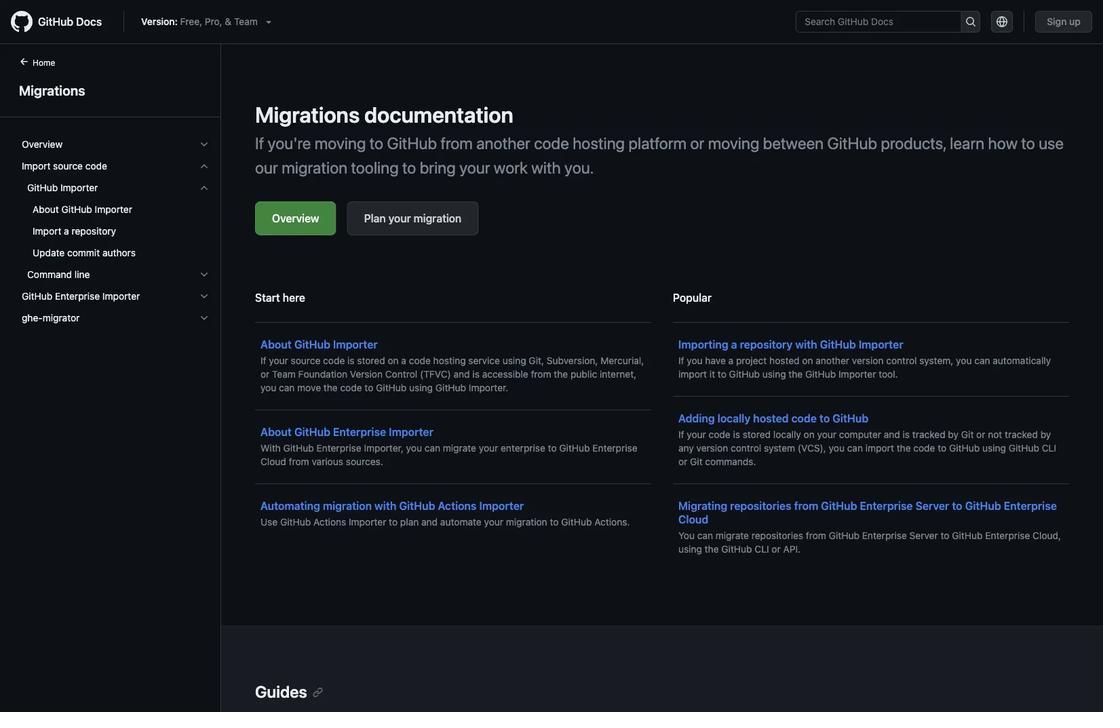 Task type: describe. For each thing, give the bounding box(es) containing it.
computer
[[840, 429, 882, 441]]

enterprise
[[501, 443, 546, 454]]

guides
[[255, 683, 307, 702]]

plan
[[400, 517, 419, 528]]

Search GitHub Docs search field
[[797, 12, 961, 32]]

0 vertical spatial actions
[[438, 500, 477, 513]]

github importer element containing about github importer
[[11, 199, 221, 264]]

&
[[225, 16, 232, 27]]

hosting inside about github importer if your source code is stored on a code hosting service using git, subversion, mercurial, or team foundation version control (tfvc) and is accessible from the public internet, you can move the code to github using github importer.
[[433, 355, 466, 367]]

adding locally hosted code to github if your code is stored locally on your computer and is tracked by git or not tracked by any version control system (vcs), you can import the code to github using github cli or git commands.
[[679, 412, 1057, 468]]

project
[[736, 355, 767, 367]]

any
[[679, 443, 694, 454]]

here
[[283, 292, 305, 304]]

can inside the migrating repositories from github enterprise server to github enterprise cloud you can migrate repositories from github enterprise server to github enterprise cloud, using the github cli or api.
[[698, 530, 713, 542]]

and inside adding locally hosted code to github if your code is stored locally on your computer and is tracked by git or not tracked by any version control system (vcs), you can import the code to github using github cli or git commands.
[[884, 429, 901, 441]]

line
[[75, 269, 90, 280]]

migrations for migrations documentation if you're moving to github from another code hosting platform or moving between github products, learn how to use our migration tooling to bring your work with you.
[[255, 102, 360, 128]]

1 horizontal spatial git
[[962, 429, 974, 441]]

with inside migrations documentation if you're moving to github from another code hosting platform or moving between github products, learn how to use our migration tooling to bring your work with you.
[[532, 158, 561, 177]]

can inside adding locally hosted code to github if your code is stored locally on your computer and is tracked by git or not tracked by any version control system (vcs), you can import the code to github using github cli or git commands.
[[848, 443, 863, 454]]

github enterprise importer
[[22, 291, 140, 302]]

hosting inside migrations documentation if you're moving to github from another code hosting platform or moving between github products, learn how to use our migration tooling to bring your work with you.
[[573, 134, 625, 153]]

importer inside about github enterprise importer with github enterprise importer, you can migrate your enterprise to github enterprise cloud from various sources.
[[389, 426, 434, 439]]

stored inside about github importer if your source code is stored on a code hosting service using git, subversion, mercurial, or team foundation version control (tfvc) and is accessible from the public internet, you can move the code to github using github importer.
[[357, 355, 385, 367]]

from inside about github enterprise importer with github enterprise importer, you can migrate your enterprise to github enterprise cloud from various sources.
[[289, 456, 309, 468]]

with
[[261, 443, 281, 454]]

command line
[[27, 269, 90, 280]]

importer inside about github importer if your source code is stored on a code hosting service using git, subversion, mercurial, or team foundation version control (tfvc) and is accessible from the public internet, you can move the code to github using github importer.
[[333, 338, 378, 351]]

products,
[[881, 134, 947, 153]]

cloud inside about github enterprise importer with github enterprise importer, you can migrate your enterprise to github enterprise cloud from various sources.
[[261, 456, 286, 468]]

team inside about github importer if your source code is stored on a code hosting service using git, subversion, mercurial, or team foundation version control (tfvc) and is accessible from the public internet, you can move the code to github using github importer.
[[272, 369, 296, 380]]

is up commands.
[[733, 429, 740, 441]]

search image
[[966, 16, 977, 27]]

github importer button
[[16, 177, 215, 199]]

(tfvc)
[[420, 369, 451, 380]]

import inside adding locally hosted code to github if your code is stored locally on your computer and is tracked by git or not tracked by any version control system (vcs), you can import the code to github using github cli or git commands.
[[866, 443, 895, 454]]

update
[[33, 247, 65, 259]]

git,
[[529, 355, 544, 367]]

can inside about github enterprise importer with github enterprise importer, you can migrate your enterprise to github enterprise cloud from various sources.
[[425, 443, 441, 454]]

importer.
[[469, 382, 509, 394]]

you inside about github importer if your source code is stored on a code hosting service using git, subversion, mercurial, or team foundation version control (tfvc) and is accessible from the public internet, you can move the code to github using github importer.
[[261, 382, 276, 394]]

command line button
[[16, 264, 215, 286]]

code inside dropdown button
[[85, 161, 107, 172]]

use
[[1039, 134, 1064, 153]]

import for import source code
[[22, 161, 50, 172]]

about github importer if your source code is stored on a code hosting service using git, subversion, mercurial, or team foundation version control (tfvc) and is accessible from the public internet, you can move the code to github using github importer.
[[261, 338, 644, 394]]

another inside importing a repository with github importer if you have a project hosted on another version control system, you can automatically import it to github using the github importer tool.
[[816, 355, 850, 367]]

subversion,
[[547, 355, 598, 367]]

select language: current language is english image
[[997, 16, 1008, 27]]

can inside about github importer if your source code is stored on a code hosting service using git, subversion, mercurial, or team foundation version control (tfvc) and is accessible from the public internet, you can move the code to github using github importer.
[[279, 382, 295, 394]]

authors
[[102, 247, 136, 259]]

guides link
[[255, 683, 324, 702]]

it
[[710, 369, 715, 380]]

sign
[[1047, 16, 1067, 27]]

you
[[679, 530, 695, 542]]

sign up
[[1047, 16, 1081, 27]]

control
[[385, 369, 418, 380]]

overview link
[[255, 202, 336, 236]]

not
[[988, 429, 1003, 441]]

1 vertical spatial repositories
[[752, 530, 804, 542]]

migrations link
[[16, 80, 204, 100]]

your inside migrations documentation if you're moving to github from another code hosting platform or moving between github products, learn how to use our migration tooling to bring your work with you.
[[460, 158, 490, 177]]

update commit authors
[[33, 247, 136, 259]]

version inside adding locally hosted code to github if your code is stored locally on your computer and is tracked by git or not tracked by any version control system (vcs), you can import the code to github using github cli or git commands.
[[697, 443, 728, 454]]

system
[[764, 443, 796, 454]]

how
[[989, 134, 1018, 153]]

import source code element for import source code
[[11, 177, 221, 286]]

api.
[[784, 544, 801, 555]]

system,
[[920, 355, 954, 367]]

you're
[[268, 134, 311, 153]]

to inside importing a repository with github importer if you have a project hosted on another version control system, you can automatically import it to github using the github importer tool.
[[718, 369, 727, 380]]

a up project
[[732, 338, 738, 351]]

version: free, pro, & team
[[141, 16, 258, 27]]

and inside about github importer if your source code is stored on a code hosting service using git, subversion, mercurial, or team foundation version control (tfvc) and is accessible from the public internet, you can move the code to github using github importer.
[[454, 369, 470, 380]]

docs
[[76, 15, 102, 28]]

with inside importing a repository with github importer if you have a project hosted on another version control system, you can automatically import it to github using the github importer tool.
[[796, 338, 818, 351]]

using down the (tfvc)
[[409, 382, 433, 394]]

sign up link
[[1036, 11, 1093, 33]]

tooling
[[351, 158, 399, 177]]

commit
[[67, 247, 100, 259]]

cloud inside the migrating repositories from github enterprise server to github enterprise cloud you can migrate repositories from github enterprise server to github enterprise cloud, using the github cli or api.
[[679, 513, 709, 526]]

about inside import source code element
[[33, 204, 59, 215]]

commands.
[[705, 456, 756, 468]]

import source code
[[22, 161, 107, 172]]

importer left plan
[[349, 517, 386, 528]]

you right system,
[[956, 355, 972, 367]]

your down 'adding'
[[687, 429, 706, 441]]

if inside migrations documentation if you're moving to github from another code hosting platform or moving between github products, learn how to use our migration tooling to bring your work with you.
[[255, 134, 264, 153]]

free,
[[180, 16, 202, 27]]

overview button
[[16, 134, 215, 155]]

version inside importing a repository with github importer if you have a project hosted on another version control system, you can automatically import it to github using the github importer tool.
[[852, 355, 884, 367]]

platform
[[629, 134, 687, 153]]

your inside about github enterprise importer with github enterprise importer, you can migrate your enterprise to github enterprise cloud from various sources.
[[479, 443, 498, 454]]

ghe-
[[22, 313, 43, 324]]

source inside about github importer if your source code is stored on a code hosting service using git, subversion, mercurial, or team foundation version control (tfvc) and is accessible from the public internet, you can move the code to github using github importer.
[[291, 355, 321, 367]]

our
[[255, 158, 278, 177]]

control inside importing a repository with github importer if you have a project hosted on another version control system, you can automatically import it to github using the github importer tool.
[[887, 355, 917, 367]]

migrator
[[43, 313, 80, 324]]

from inside about github importer if your source code is stored on a code hosting service using git, subversion, mercurial, or team foundation version control (tfvc) and is accessible from the public internet, you can move the code to github using github importer.
[[531, 369, 552, 380]]

import a repository
[[33, 226, 116, 237]]

github inside dropdown button
[[27, 182, 58, 193]]

move
[[297, 382, 321, 394]]

public
[[571, 369, 597, 380]]

github docs
[[38, 15, 102, 28]]

internet,
[[600, 369, 637, 380]]

migrating
[[679, 500, 728, 513]]

import for import a repository
[[33, 226, 61, 237]]

foundation
[[298, 369, 348, 380]]

your up (vcs),
[[818, 429, 837, 441]]

adding
[[679, 412, 715, 425]]

mercurial,
[[601, 355, 644, 367]]

you inside adding locally hosted code to github if your code is stored locally on your computer and is tracked by git or not tracked by any version control system (vcs), you can import the code to github using github cli or git commands.
[[829, 443, 845, 454]]

popular
[[673, 292, 712, 304]]

home
[[33, 58, 55, 67]]

github docs link
[[11, 11, 113, 33]]

cli inside the migrating repositories from github enterprise server to github enterprise cloud you can migrate repositories from github enterprise server to github enterprise cloud, using the github cli or api.
[[755, 544, 769, 555]]

or down any
[[679, 456, 688, 468]]

you inside about github enterprise importer with github enterprise importer, you can migrate your enterprise to github enterprise cloud from various sources.
[[406, 443, 422, 454]]

between
[[763, 134, 824, 153]]

automatically
[[993, 355, 1052, 367]]

importing a repository with github importer if you have a project hosted on another version control system, you can automatically import it to github using the github importer tool.
[[679, 338, 1052, 380]]

sc 9kayk9 0 image inside overview dropdown button
[[199, 139, 210, 150]]

importing
[[679, 338, 729, 351]]

import a repository link
[[16, 221, 215, 242]]

sources.
[[346, 456, 383, 468]]

automating
[[261, 500, 320, 513]]

service
[[469, 355, 500, 367]]

update commit authors link
[[16, 242, 215, 264]]

sc 9kayk9 0 image for source
[[199, 161, 210, 172]]

source inside dropdown button
[[53, 161, 83, 172]]

using inside the migrating repositories from github enterprise server to github enterprise cloud you can migrate repositories from github enterprise server to github enterprise cloud, using the github cli or api.
[[679, 544, 702, 555]]

accessible
[[482, 369, 529, 380]]

(vcs),
[[798, 443, 827, 454]]



Task type: vqa. For each thing, say whether or not it's contained in the screenshot.


Task type: locate. For each thing, give the bounding box(es) containing it.
0 vertical spatial import
[[22, 161, 50, 172]]

1 sc 9kayk9 0 image from the top
[[199, 183, 210, 193]]

github importer element
[[11, 177, 221, 264], [11, 199, 221, 264]]

1 vertical spatial version
[[697, 443, 728, 454]]

version up "tool."
[[852, 355, 884, 367]]

locally right 'adding'
[[718, 412, 751, 425]]

hosted inside adding locally hosted code to github if your code is stored locally on your computer and is tracked by git or not tracked by any version control system (vcs), you can import the code to github using github cli or git commands.
[[754, 412, 789, 425]]

locally
[[718, 412, 751, 425], [774, 429, 802, 441]]

0 horizontal spatial version
[[697, 443, 728, 454]]

a down about github importer
[[64, 226, 69, 237]]

with inside automating migration with github actions importer use github actions importer to plan and automate your migration to github actions.
[[375, 500, 397, 513]]

or inside the migrating repositories from github enterprise server to github enterprise cloud you can migrate repositories from github enterprise server to github enterprise cloud, using the github cli or api.
[[772, 544, 781, 555]]

1 horizontal spatial cli
[[1042, 443, 1057, 454]]

documentation
[[365, 102, 514, 128]]

0 horizontal spatial git
[[690, 456, 703, 468]]

actions.
[[595, 517, 630, 528]]

0 horizontal spatial import
[[679, 369, 707, 380]]

using up accessible
[[503, 355, 526, 367]]

or left foundation
[[261, 369, 270, 380]]

importer up about github importer
[[60, 182, 98, 193]]

1 sc 9kayk9 0 image from the top
[[199, 139, 210, 150]]

on inside about github importer if your source code is stored on a code hosting service using git, subversion, mercurial, or team foundation version control (tfvc) and is accessible from the public internet, you can move the code to github using github importer.
[[388, 355, 399, 367]]

2 sc 9kayk9 0 image from the top
[[199, 291, 210, 302]]

1 vertical spatial git
[[690, 456, 703, 468]]

1 vertical spatial stored
[[743, 429, 771, 441]]

and down "service"
[[454, 369, 470, 380]]

0 vertical spatial repository
[[72, 226, 116, 237]]

0 horizontal spatial and
[[422, 517, 438, 528]]

can left automatically
[[975, 355, 991, 367]]

importer inside dropdown button
[[102, 291, 140, 302]]

plan your migration
[[364, 212, 462, 225]]

0 vertical spatial hosting
[[573, 134, 625, 153]]

importer up "tool."
[[859, 338, 904, 351]]

0 horizontal spatial hosting
[[433, 355, 466, 367]]

version up commands.
[[697, 443, 728, 454]]

various
[[312, 456, 343, 468]]

import
[[22, 161, 50, 172], [33, 226, 61, 237]]

1 vertical spatial repository
[[740, 338, 793, 351]]

migrations for migrations
[[19, 82, 85, 98]]

automate
[[440, 517, 482, 528]]

1 vertical spatial with
[[796, 338, 818, 351]]

importer up version
[[333, 338, 378, 351]]

if down importing
[[679, 355, 685, 367]]

migrations up you're
[[255, 102, 360, 128]]

import source code element for overview
[[11, 155, 221, 286]]

1 vertical spatial import
[[866, 443, 895, 454]]

0 vertical spatial sc 9kayk9 0 image
[[199, 183, 210, 193]]

git
[[962, 429, 974, 441], [690, 456, 703, 468]]

team right the &
[[234, 16, 258, 27]]

import
[[679, 369, 707, 380], [866, 443, 895, 454]]

actions down automating
[[314, 517, 346, 528]]

about for about github importer
[[261, 338, 292, 351]]

0 horizontal spatial tracked
[[913, 429, 946, 441]]

2 by from the left
[[1041, 429, 1052, 441]]

you right (vcs),
[[829, 443, 845, 454]]

0 horizontal spatial cloud
[[261, 456, 286, 468]]

start
[[255, 292, 280, 304]]

stored inside adding locally hosted code to github if your code is stored locally on your computer and is tracked by git or not tracked by any version control system (vcs), you can import the code to github using github cli or git commands.
[[743, 429, 771, 441]]

0 horizontal spatial stored
[[357, 355, 385, 367]]

about for about github enterprise importer
[[261, 426, 292, 439]]

1 vertical spatial overview
[[272, 212, 319, 225]]

start here
[[255, 292, 305, 304]]

migration down you're
[[282, 158, 348, 177]]

about inside about github enterprise importer with github enterprise importer, you can migrate your enterprise to github enterprise cloud from various sources.
[[261, 426, 292, 439]]

hosted
[[770, 355, 800, 367], [754, 412, 789, 425]]

0 horizontal spatial migrations
[[19, 82, 85, 98]]

using down you
[[679, 544, 702, 555]]

bring
[[420, 158, 456, 177]]

0 horizontal spatial moving
[[315, 134, 366, 153]]

0 horizontal spatial by
[[948, 429, 959, 441]]

repository inside the migrations element
[[72, 226, 116, 237]]

or left api.
[[772, 544, 781, 555]]

version
[[350, 369, 383, 380]]

hosted right project
[[770, 355, 800, 367]]

team left foundation
[[272, 369, 296, 380]]

importer down command line dropdown button
[[102, 291, 140, 302]]

locally up system
[[774, 429, 802, 441]]

migrate down migrating
[[716, 530, 749, 542]]

1 vertical spatial hosting
[[433, 355, 466, 367]]

about inside about github importer if your source code is stored on a code hosting service using git, subversion, mercurial, or team foundation version control (tfvc) and is accessible from the public internet, you can move the code to github using github importer.
[[261, 338, 292, 351]]

1 horizontal spatial cloud
[[679, 513, 709, 526]]

migrate inside about github enterprise importer with github enterprise importer, you can migrate your enterprise to github enterprise cloud from various sources.
[[443, 443, 476, 454]]

1 horizontal spatial and
[[454, 369, 470, 380]]

stored up version
[[357, 355, 385, 367]]

the inside adding locally hosted code to github if your code is stored locally on your computer and is tracked by git or not tracked by any version control system (vcs), you can import the code to github using github cli or git commands.
[[897, 443, 911, 454]]

github importer element containing github importer
[[11, 177, 221, 264]]

tracked right not
[[1005, 429, 1038, 441]]

about up with
[[261, 426, 292, 439]]

git left not
[[962, 429, 974, 441]]

0 horizontal spatial cli
[[755, 544, 769, 555]]

you left move
[[261, 382, 276, 394]]

0 vertical spatial cloud
[[261, 456, 286, 468]]

importer up importer,
[[389, 426, 434, 439]]

migrations down home link
[[19, 82, 85, 98]]

repository for import
[[72, 226, 116, 237]]

if up any
[[679, 429, 685, 441]]

moving left between
[[708, 134, 760, 153]]

1 horizontal spatial actions
[[438, 500, 477, 513]]

or right platform
[[691, 134, 705, 153]]

is down "service"
[[473, 369, 480, 380]]

1 horizontal spatial locally
[[774, 429, 802, 441]]

actions up automate
[[438, 500, 477, 513]]

0 vertical spatial team
[[234, 16, 258, 27]]

import source code element containing import source code
[[11, 155, 221, 286]]

ghe-migrator
[[22, 313, 80, 324]]

0 horizontal spatial team
[[234, 16, 258, 27]]

1 vertical spatial about
[[261, 338, 292, 351]]

the
[[554, 369, 568, 380], [789, 369, 803, 380], [324, 382, 338, 394], [897, 443, 911, 454], [705, 544, 719, 555]]

1 horizontal spatial migrate
[[716, 530, 749, 542]]

home link
[[14, 56, 77, 70]]

can left move
[[279, 382, 295, 394]]

1 horizontal spatial migrations
[[255, 102, 360, 128]]

sc 9kayk9 0 image inside github enterprise importer dropdown button
[[199, 291, 210, 302]]

2 horizontal spatial with
[[796, 338, 818, 351]]

on inside adding locally hosted code to github if your code is stored locally on your computer and is tracked by git or not tracked by any version control system (vcs), you can import the code to github using github cli or git commands.
[[804, 429, 815, 441]]

by right not
[[1041, 429, 1052, 441]]

0 vertical spatial version
[[852, 355, 884, 367]]

1 vertical spatial cloud
[[679, 513, 709, 526]]

sc 9kayk9 0 image for github enterprise importer
[[199, 291, 210, 302]]

0 horizontal spatial migrate
[[443, 443, 476, 454]]

about github enterprise importer with github enterprise importer, you can migrate your enterprise to github enterprise cloud from various sources.
[[261, 426, 638, 468]]

migrations inside migrations documentation if you're moving to github from another code hosting platform or moving between github products, learn how to use our migration tooling to bring your work with you.
[[255, 102, 360, 128]]

migration inside migrations documentation if you're moving to github from another code hosting platform or moving between github products, learn how to use our migration tooling to bring your work with you.
[[282, 158, 348, 177]]

2 moving from the left
[[708, 134, 760, 153]]

1 vertical spatial server
[[910, 530, 939, 542]]

you
[[687, 355, 703, 367], [956, 355, 972, 367], [261, 382, 276, 394], [406, 443, 422, 454], [829, 443, 845, 454]]

if
[[255, 134, 264, 153], [261, 355, 266, 367], [679, 355, 685, 367], [679, 429, 685, 441]]

importer left "tool."
[[839, 369, 877, 380]]

can inside importing a repository with github importer if you have a project hosted on another version control system, you can automatically import it to github using the github importer tool.
[[975, 355, 991, 367]]

1 horizontal spatial repository
[[740, 338, 793, 351]]

tool.
[[879, 369, 898, 380]]

on for importing a repository with github importer
[[803, 355, 813, 367]]

2 import source code element from the top
[[11, 177, 221, 286]]

2 vertical spatial and
[[422, 517, 438, 528]]

if down the start
[[261, 355, 266, 367]]

version:
[[141, 16, 178, 27]]

on up (vcs),
[[804, 429, 815, 441]]

0 horizontal spatial with
[[375, 500, 397, 513]]

cloud,
[[1033, 530, 1062, 542]]

1 horizontal spatial moving
[[708, 134, 760, 153]]

or
[[691, 134, 705, 153], [261, 369, 270, 380], [977, 429, 986, 441], [679, 456, 688, 468], [772, 544, 781, 555]]

if inside about github importer if your source code is stored on a code hosting service using git, subversion, mercurial, or team foundation version control (tfvc) and is accessible from the public internet, you can move the code to github using github importer.
[[261, 355, 266, 367]]

1 horizontal spatial import
[[866, 443, 895, 454]]

1 horizontal spatial source
[[291, 355, 321, 367]]

1 horizontal spatial overview
[[272, 212, 319, 225]]

1 vertical spatial another
[[816, 355, 850, 367]]

1 vertical spatial hosted
[[754, 412, 789, 425]]

is up version
[[348, 355, 355, 367]]

1 horizontal spatial another
[[816, 355, 850, 367]]

repository up the update commit authors
[[72, 226, 116, 237]]

using inside importing a repository with github importer if you have a project hosted on another version control system, you can automatically import it to github using the github importer tool.
[[763, 369, 786, 380]]

from
[[441, 134, 473, 153], [531, 369, 552, 380], [289, 456, 309, 468], [795, 500, 819, 513], [806, 530, 827, 542]]

1 vertical spatial source
[[291, 355, 321, 367]]

control inside adding locally hosted code to github if your code is stored locally on your computer and is tracked by git or not tracked by any version control system (vcs), you can import the code to github using github cli or git commands.
[[731, 443, 762, 454]]

your inside automating migration with github actions importer use github actions importer to plan and automate your migration to github actions.
[[484, 517, 504, 528]]

1 horizontal spatial hosting
[[573, 134, 625, 153]]

1 vertical spatial migrations
[[255, 102, 360, 128]]

import left it
[[679, 369, 707, 380]]

stored
[[357, 355, 385, 367], [743, 429, 771, 441]]

using
[[503, 355, 526, 367], [763, 369, 786, 380], [409, 382, 433, 394], [983, 443, 1007, 454], [679, 544, 702, 555]]

migrations element
[[0, 55, 221, 711]]

migration down sources. at the bottom of page
[[323, 500, 372, 513]]

about github importer link
[[16, 199, 215, 221]]

import up "update"
[[33, 226, 61, 237]]

2 sc 9kayk9 0 image from the top
[[199, 161, 210, 172]]

version
[[852, 355, 884, 367], [697, 443, 728, 454]]

sc 9kayk9 0 image
[[199, 183, 210, 193], [199, 291, 210, 302]]

about down start here
[[261, 338, 292, 351]]

0 vertical spatial and
[[454, 369, 470, 380]]

on up control
[[388, 355, 399, 367]]

stored up system
[[743, 429, 771, 441]]

0 vertical spatial migrate
[[443, 443, 476, 454]]

1 horizontal spatial control
[[887, 355, 917, 367]]

sc 9kayk9 0 image for line
[[199, 269, 210, 280]]

and right computer
[[884, 429, 901, 441]]

work
[[494, 158, 528, 177]]

repository inside importing a repository with github importer if you have a project hosted on another version control system, you can automatically import it to github using the github importer tool.
[[740, 338, 793, 351]]

control up "tool."
[[887, 355, 917, 367]]

if inside importing a repository with github importer if you have a project hosted on another version control system, you can automatically import it to github using the github importer tool.
[[679, 355, 685, 367]]

0 vertical spatial overview
[[22, 139, 63, 150]]

0 vertical spatial stored
[[357, 355, 385, 367]]

2 vertical spatial with
[[375, 500, 397, 513]]

your left the work at the top left
[[460, 158, 490, 177]]

by left not
[[948, 429, 959, 441]]

learn
[[950, 134, 985, 153]]

repository up project
[[740, 338, 793, 351]]

import source code element containing github importer
[[11, 177, 221, 286]]

pro,
[[205, 16, 222, 27]]

the inside the migrating repositories from github enterprise server to github enterprise cloud you can migrate repositories from github enterprise server to github enterprise cloud, using the github cli or api.
[[705, 544, 719, 555]]

source up github importer
[[53, 161, 83, 172]]

1 github importer element from the top
[[11, 177, 221, 264]]

your right automate
[[484, 517, 504, 528]]

to inside about github enterprise importer with github enterprise importer, you can migrate your enterprise to github enterprise cloud from various sources.
[[548, 443, 557, 454]]

import inside importing a repository with github importer if you have a project hosted on another version control system, you can automatically import it to github using the github importer tool.
[[679, 369, 707, 380]]

and
[[454, 369, 470, 380], [884, 429, 901, 441], [422, 517, 438, 528]]

None search field
[[796, 11, 981, 33]]

migrations documentation if you're moving to github from another code hosting platform or moving between github products, learn how to use our migration tooling to bring your work with you.
[[255, 102, 1064, 177]]

1 vertical spatial import
[[33, 226, 61, 237]]

on right project
[[803, 355, 813, 367]]

by
[[948, 429, 959, 441], [1041, 429, 1052, 441]]

using down not
[[983, 443, 1007, 454]]

use
[[261, 517, 278, 528]]

overview up import source code
[[22, 139, 63, 150]]

command
[[27, 269, 72, 280]]

0 vertical spatial hosted
[[770, 355, 800, 367]]

with
[[532, 158, 561, 177], [796, 338, 818, 351], [375, 500, 397, 513]]

code inside migrations documentation if you're moving to github from another code hosting platform or moving between github products, learn how to use our migration tooling to bring your work with you.
[[534, 134, 569, 153]]

hosting up the (tfvc)
[[433, 355, 466, 367]]

git down any
[[690, 456, 703, 468]]

can
[[975, 355, 991, 367], [279, 382, 295, 394], [425, 443, 441, 454], [848, 443, 863, 454], [698, 530, 713, 542]]

ghe-migrator button
[[16, 307, 215, 329]]

and right plan
[[422, 517, 438, 528]]

import down computer
[[866, 443, 895, 454]]

tracked left not
[[913, 429, 946, 441]]

0 horizontal spatial actions
[[314, 517, 346, 528]]

repository for importing
[[740, 338, 793, 351]]

sc 9kayk9 0 image inside the import source code dropdown button
[[199, 161, 210, 172]]

0 horizontal spatial overview
[[22, 139, 63, 150]]

0 horizontal spatial another
[[477, 134, 531, 153]]

your left enterprise
[[479, 443, 498, 454]]

or left not
[[977, 429, 986, 441]]

overview inside dropdown button
[[22, 139, 63, 150]]

3 sc 9kayk9 0 image from the top
[[199, 269, 210, 280]]

0 vertical spatial import
[[679, 369, 707, 380]]

1 vertical spatial migrate
[[716, 530, 749, 542]]

you.
[[565, 158, 594, 177]]

migration right automate
[[506, 517, 548, 528]]

can right importer,
[[425, 443, 441, 454]]

source up foundation
[[291, 355, 321, 367]]

from inside migrations documentation if you're moving to github from another code hosting platform or moving between github products, learn how to use our migration tooling to bring your work with you.
[[441, 134, 473, 153]]

1 import source code element from the top
[[11, 155, 221, 286]]

1 horizontal spatial with
[[532, 158, 561, 177]]

importer
[[60, 182, 98, 193], [95, 204, 132, 215], [102, 291, 140, 302], [333, 338, 378, 351], [859, 338, 904, 351], [839, 369, 877, 380], [389, 426, 434, 439], [479, 500, 524, 513], [349, 517, 386, 528]]

or inside migrations documentation if you're moving to github from another code hosting platform or moving between github products, learn how to use our migration tooling to bring your work with you.
[[691, 134, 705, 153]]

1 vertical spatial actions
[[314, 517, 346, 528]]

0 horizontal spatial control
[[731, 443, 762, 454]]

cloud down migrating
[[679, 513, 709, 526]]

enterprise inside github enterprise importer dropdown button
[[55, 291, 100, 302]]

cli
[[1042, 443, 1057, 454], [755, 544, 769, 555]]

enterprise
[[55, 291, 100, 302], [333, 426, 386, 439], [317, 443, 362, 454], [593, 443, 638, 454], [860, 500, 913, 513], [1004, 500, 1057, 513], [863, 530, 907, 542], [986, 530, 1031, 542]]

a inside github importer element
[[64, 226, 69, 237]]

is right computer
[[903, 429, 910, 441]]

import source code button
[[16, 155, 215, 177]]

your inside about github importer if your source code is stored on a code hosting service using git, subversion, mercurial, or team foundation version control (tfvc) and is accessible from the public internet, you can move the code to github using github importer.
[[269, 355, 288, 367]]

on for adding locally hosted code to github
[[804, 429, 815, 441]]

have
[[705, 355, 726, 367]]

github inside dropdown button
[[22, 291, 52, 302]]

a right have
[[729, 355, 734, 367]]

a up control
[[401, 355, 407, 367]]

you down importing
[[687, 355, 703, 367]]

moving up tooling
[[315, 134, 366, 153]]

0 vertical spatial source
[[53, 161, 83, 172]]

1 vertical spatial cli
[[755, 544, 769, 555]]

or inside about github importer if your source code is stored on a code hosting service using git, subversion, mercurial, or team foundation version control (tfvc) and is accessible from the public internet, you can move the code to github using github importer.
[[261, 369, 270, 380]]

migrate inside the migrating repositories from github enterprise server to github enterprise cloud you can migrate repositories from github enterprise server to github enterprise cloud, using the github cli or api.
[[716, 530, 749, 542]]

can right you
[[698, 530, 713, 542]]

automating migration with github actions importer use github actions importer to plan and automate your migration to github actions.
[[261, 500, 630, 528]]

migrating repositories from github enterprise server to github enterprise cloud you can migrate repositories from github enterprise server to github enterprise cloud, using the github cli or api.
[[679, 500, 1062, 555]]

1 horizontal spatial version
[[852, 355, 884, 367]]

importer down the github importer dropdown button
[[95, 204, 132, 215]]

hosted up system
[[754, 412, 789, 425]]

1 by from the left
[[948, 429, 959, 441]]

using inside adding locally hosted code to github if your code is stored locally on your computer and is tracked by git or not tracked by any version control system (vcs), you can import the code to github using github cli or git commands.
[[983, 443, 1007, 454]]

migration down bring
[[414, 212, 462, 225]]

0 vertical spatial control
[[887, 355, 917, 367]]

github enterprise importer button
[[16, 286, 215, 307]]

about down github importer
[[33, 204, 59, 215]]

0 vertical spatial about
[[33, 204, 59, 215]]

1 vertical spatial team
[[272, 369, 296, 380]]

another inside migrations documentation if you're moving to github from another code hosting platform or moving between github products, learn how to use our migration tooling to bring your work with you.
[[477, 134, 531, 153]]

4 sc 9kayk9 0 image from the top
[[199, 313, 210, 324]]

plan your migration link
[[347, 202, 479, 236]]

a inside about github importer if your source code is stored on a code hosting service using git, subversion, mercurial, or team foundation version control (tfvc) and is accessible from the public internet, you can move the code to github using github importer.
[[401, 355, 407, 367]]

cli inside adding locally hosted code to github if your code is stored locally on your computer and is tracked by git or not tracked by any version control system (vcs), you can import the code to github using github cli or git commands.
[[1042, 443, 1057, 454]]

cloud down with
[[261, 456, 286, 468]]

sc 9kayk9 0 image inside ghe-migrator dropdown button
[[199, 313, 210, 324]]

1 moving from the left
[[315, 134, 366, 153]]

triangle down image
[[263, 16, 274, 27]]

if up the our
[[255, 134, 264, 153]]

migrate
[[443, 443, 476, 454], [716, 530, 749, 542]]

import up github importer
[[22, 161, 50, 172]]

1 vertical spatial and
[[884, 429, 901, 441]]

sc 9kayk9 0 image for github importer
[[199, 183, 210, 193]]

using down project
[[763, 369, 786, 380]]

2 horizontal spatial and
[[884, 429, 901, 441]]

hosted inside importing a repository with github importer if you have a project hosted on another version control system, you can automatically import it to github using the github importer tool.
[[770, 355, 800, 367]]

importer,
[[364, 443, 404, 454]]

0 vertical spatial with
[[532, 158, 561, 177]]

code
[[534, 134, 569, 153], [85, 161, 107, 172], [323, 355, 345, 367], [409, 355, 431, 367], [340, 382, 362, 394], [792, 412, 817, 425], [709, 429, 731, 441], [914, 443, 936, 454]]

0 vertical spatial another
[[477, 134, 531, 153]]

0 horizontal spatial source
[[53, 161, 83, 172]]

to inside about github importer if your source code is stored on a code hosting service using git, subversion, mercurial, or team foundation version control (tfvc) and is accessible from the public internet, you can move the code to github using github importer.
[[365, 382, 374, 394]]

sc 9kayk9 0 image
[[199, 139, 210, 150], [199, 161, 210, 172], [199, 269, 210, 280], [199, 313, 210, 324]]

0 vertical spatial repositories
[[730, 500, 792, 513]]

2 github importer element from the top
[[11, 199, 221, 264]]

import source code element
[[11, 155, 221, 286], [11, 177, 221, 286]]

sc 9kayk9 0 image for migrator
[[199, 313, 210, 324]]

importer inside dropdown button
[[60, 182, 98, 193]]

overview down the our
[[272, 212, 319, 225]]

1 horizontal spatial tracked
[[1005, 429, 1038, 441]]

0 vertical spatial cli
[[1042, 443, 1057, 454]]

to
[[370, 134, 384, 153], [1022, 134, 1036, 153], [403, 158, 416, 177], [718, 369, 727, 380], [365, 382, 374, 394], [820, 412, 830, 425], [548, 443, 557, 454], [938, 443, 947, 454], [952, 500, 963, 513], [389, 517, 398, 528], [550, 517, 559, 528], [941, 530, 950, 542]]

0 vertical spatial locally
[[718, 412, 751, 425]]

sc 9kayk9 0 image inside the github importer dropdown button
[[199, 183, 210, 193]]

1 horizontal spatial by
[[1041, 429, 1052, 441]]

and inside automating migration with github actions importer use github actions importer to plan and automate your migration to github actions.
[[422, 517, 438, 528]]

0 horizontal spatial repository
[[72, 226, 116, 237]]

2 vertical spatial about
[[261, 426, 292, 439]]

1 tracked from the left
[[913, 429, 946, 441]]

github importer
[[27, 182, 98, 193]]

control
[[887, 355, 917, 367], [731, 443, 762, 454]]

hosting up "you."
[[573, 134, 625, 153]]

if inside adding locally hosted code to github if your code is stored locally on your computer and is tracked by git or not tracked by any version control system (vcs), you can import the code to github using github cli or git commands.
[[679, 429, 685, 441]]

can down computer
[[848, 443, 863, 454]]

importer up automate
[[479, 500, 524, 513]]

your down start here
[[269, 355, 288, 367]]

0 horizontal spatial locally
[[718, 412, 751, 425]]

your inside plan your migration link
[[389, 212, 411, 225]]

1 vertical spatial control
[[731, 443, 762, 454]]

control up commands.
[[731, 443, 762, 454]]

1 vertical spatial locally
[[774, 429, 802, 441]]

repository
[[72, 226, 116, 237], [740, 338, 793, 351]]

plan
[[364, 212, 386, 225]]

sc 9kayk9 0 image inside command line dropdown button
[[199, 269, 210, 280]]

the inside importing a repository with github importer if you have a project hosted on another version control system, you can automatically import it to github using the github importer tool.
[[789, 369, 803, 380]]

1 horizontal spatial stored
[[743, 429, 771, 441]]

migrate left enterprise
[[443, 443, 476, 454]]

your right plan
[[389, 212, 411, 225]]

import inside dropdown button
[[22, 161, 50, 172]]

0 vertical spatial migrations
[[19, 82, 85, 98]]

1 horizontal spatial team
[[272, 369, 296, 380]]

you right importer,
[[406, 443, 422, 454]]

1 vertical spatial sc 9kayk9 0 image
[[199, 291, 210, 302]]

on inside importing a repository with github importer if you have a project hosted on another version control system, you can automatically import it to github using the github importer tool.
[[803, 355, 813, 367]]

0 vertical spatial git
[[962, 429, 974, 441]]

0 vertical spatial server
[[916, 500, 950, 513]]

2 tracked from the left
[[1005, 429, 1038, 441]]



